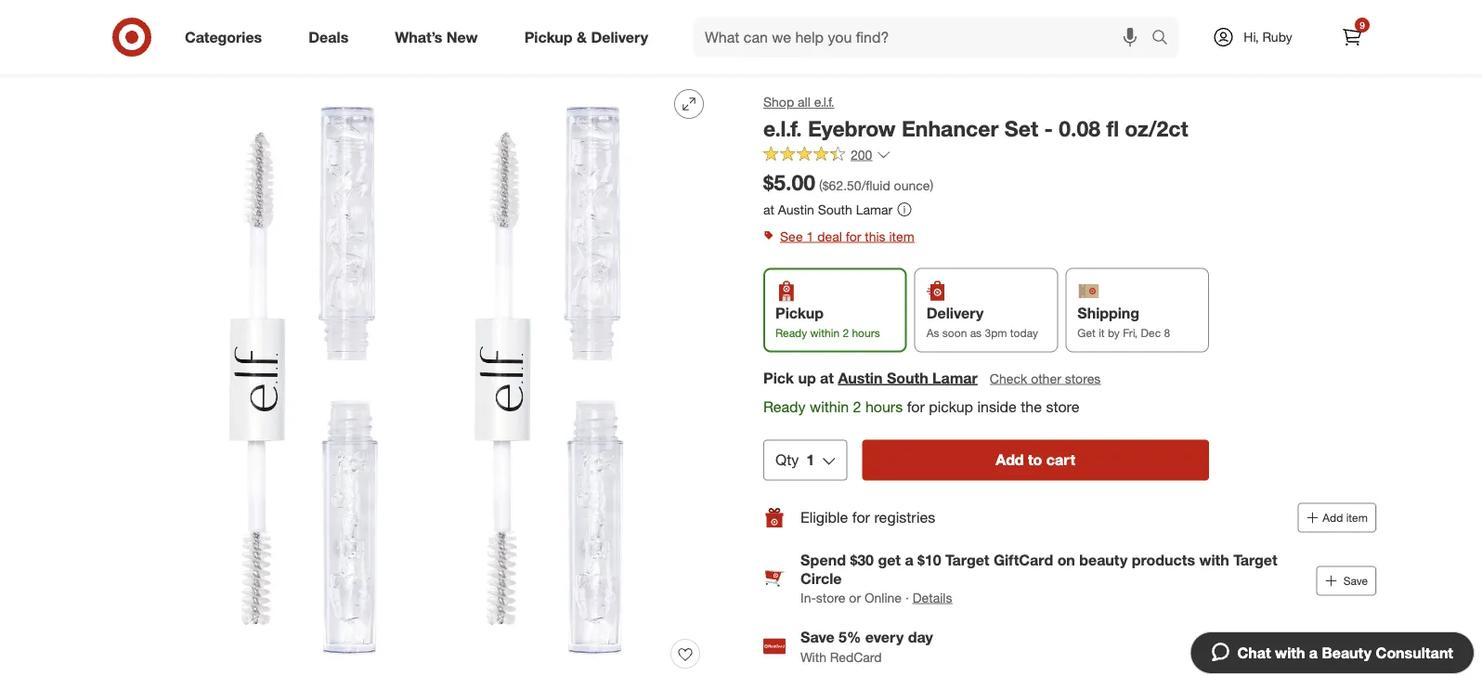 Task type: vqa. For each thing, say whether or not it's contained in the screenshot.


Task type: describe. For each thing, give the bounding box(es) containing it.
with inside spend $30 get a $10 target giftcard on beauty products with target circle in-store or online ∙ details
[[1200, 551, 1230, 569]]

add to cart button
[[862, 440, 1209, 481]]

makeup
[[206, 38, 253, 54]]

chat with a beauty consultant button
[[1190, 632, 1475, 674]]

add for add to cart
[[996, 451, 1024, 469]]

delivery as soon as 3pm today
[[927, 304, 1039, 339]]

$10
[[918, 551, 942, 569]]

hours inside pickup ready within 2 hours
[[852, 326, 880, 339]]

-
[[1045, 115, 1053, 141]]

2 horizontal spatial target
[[1234, 551, 1278, 569]]

save button
[[1317, 566, 1377, 596]]

deals link
[[293, 17, 372, 58]]

redcard
[[830, 649, 882, 666]]

200 link
[[764, 146, 891, 167]]

at austin south lamar
[[764, 201, 893, 217]]

0 horizontal spatial item
[[889, 228, 915, 244]]

fl
[[1107, 115, 1119, 141]]

check other stores button
[[989, 368, 1102, 389]]

with inside button
[[1276, 644, 1306, 662]]

today
[[1011, 326, 1039, 339]]

pickup
[[929, 398, 974, 416]]

check
[[990, 370, 1028, 387]]

)
[[930, 178, 934, 194]]

5%
[[839, 628, 861, 646]]

spend $30 get a $10 target giftcard on beauty products with target circle in-store or online ∙ details
[[801, 551, 1278, 606]]

1 horizontal spatial target
[[946, 551, 990, 569]]

day
[[908, 628, 933, 646]]

0 vertical spatial delivery
[[591, 28, 648, 46]]

every
[[866, 628, 904, 646]]

9 link
[[1332, 17, 1373, 58]]

all
[[798, 94, 811, 110]]

as
[[970, 326, 982, 339]]

beauty
[[1080, 551, 1128, 569]]

within inside pickup ready within 2 hours
[[811, 326, 840, 339]]

1 horizontal spatial south
[[887, 369, 929, 387]]

ready inside pickup ready within 2 hours
[[776, 326, 807, 339]]

pick up at austin south lamar
[[764, 369, 978, 387]]

add for add item
[[1323, 511, 1344, 525]]

0 horizontal spatial lamar
[[856, 201, 893, 217]]

ruby
[[1263, 29, 1293, 45]]

enhancers
[[358, 38, 419, 54]]

consultant
[[1376, 644, 1454, 662]]

inside
[[978, 398, 1017, 416]]

details
[[913, 589, 953, 606]]

3pm
[[985, 326, 1007, 339]]

new
[[447, 28, 478, 46]]

0 vertical spatial for
[[846, 228, 861, 244]]

eligible for registries
[[801, 509, 936, 527]]

1 vertical spatial 2
[[853, 398, 862, 416]]

∙
[[906, 589, 909, 606]]

check other stores
[[990, 370, 1101, 387]]

eyebrow inside shop all e.l.f. e.l.f. eyebrow enhancer set - 0.08 fl oz/2ct
[[808, 115, 896, 141]]

online
[[865, 589, 902, 606]]

shop all e.l.f. e.l.f. eyebrow enhancer set - 0.08 fl oz/2ct
[[764, 94, 1189, 141]]

0 vertical spatial south
[[818, 201, 853, 217]]

9
[[1360, 19, 1365, 31]]

2 inside pickup ready within 2 hours
[[843, 326, 849, 339]]

search button
[[1144, 17, 1188, 61]]

spend
[[801, 551, 846, 569]]

200
[[851, 147, 873, 163]]

1 vertical spatial at
[[820, 369, 834, 387]]

chat with a beauty consultant
[[1238, 644, 1454, 662]]

set
[[1005, 115, 1039, 141]]

e.l.f. eyebrow enhancer set - 0.08 fl oz/2ct, 1 of 8 image
[[106, 74, 719, 687]]

1 / from the left
[[145, 38, 150, 54]]

soon
[[943, 326, 967, 339]]

2 vertical spatial for
[[853, 509, 870, 527]]

save for save
[[1344, 574, 1368, 588]]

/fluid
[[862, 178, 891, 194]]

to
[[1028, 451, 1043, 469]]

shop
[[764, 94, 794, 110]]

1 horizontal spatial austin
[[838, 369, 883, 387]]

shipping
[[1078, 304, 1140, 322]]

shipping get it by fri, dec 8
[[1078, 304, 1171, 339]]

categories link
[[169, 17, 285, 58]]

pickup for ready
[[776, 304, 824, 322]]

enhancer
[[902, 115, 999, 141]]

qty
[[776, 451, 799, 469]]

eligible
[[801, 509, 849, 527]]

pickup & delivery link
[[509, 17, 672, 58]]

ready within 2 hours for pickup inside the store
[[764, 398, 1080, 416]]

eyebrow enhancers link
[[304, 38, 419, 54]]

dec
[[1141, 326, 1161, 339]]

search
[[1144, 30, 1188, 48]]

0 horizontal spatial beauty
[[153, 38, 194, 54]]

eyebrow enhancers
[[304, 38, 419, 54]]

up
[[798, 369, 816, 387]]

add to cart
[[996, 451, 1076, 469]]

a inside button
[[1310, 644, 1318, 662]]

delivery inside delivery as soon as 3pm today
[[927, 304, 984, 322]]

it
[[1099, 326, 1105, 339]]

1 vertical spatial for
[[907, 398, 925, 416]]

qty 1
[[776, 451, 815, 469]]



Task type: locate. For each thing, give the bounding box(es) containing it.
1 horizontal spatial add
[[1323, 511, 1344, 525]]

0 horizontal spatial a
[[905, 551, 914, 569]]

1 horizontal spatial 2
[[853, 398, 862, 416]]

see 1 deal for this item
[[780, 228, 915, 244]]

pickup inside pickup ready within 2 hours
[[776, 304, 824, 322]]

1 right see
[[807, 228, 814, 244]]

a right get
[[905, 551, 914, 569]]

1 vertical spatial item
[[1347, 511, 1368, 525]]

see
[[780, 228, 803, 244]]

with
[[1200, 551, 1230, 569], [1276, 644, 1306, 662]]

0 vertical spatial hours
[[852, 326, 880, 339]]

0 vertical spatial a
[[905, 551, 914, 569]]

1
[[807, 228, 814, 244], [807, 451, 815, 469]]

pickup up up
[[776, 304, 824, 322]]

store right the
[[1046, 398, 1080, 416]]

categories
[[185, 28, 262, 46]]

0 horizontal spatial delivery
[[591, 28, 648, 46]]

by
[[1108, 326, 1120, 339]]

within up up
[[811, 326, 840, 339]]

save 5% every day with redcard
[[801, 628, 933, 666]]

e.l.f.
[[814, 94, 835, 110], [764, 115, 802, 141]]

target link
[[106, 38, 141, 54]]

/ right beauty link
[[198, 38, 202, 54]]

1 vertical spatial save
[[801, 628, 835, 646]]

for down austin south lamar button
[[907, 398, 925, 416]]

add left to
[[996, 451, 1024, 469]]

item up save button
[[1347, 511, 1368, 525]]

0 horizontal spatial e.l.f.
[[764, 115, 802, 141]]

as
[[927, 326, 940, 339]]

1 horizontal spatial save
[[1344, 574, 1368, 588]]

0 horizontal spatial austin
[[778, 201, 815, 217]]

1 vertical spatial within
[[810, 398, 849, 416]]

0 horizontal spatial save
[[801, 628, 835, 646]]

ready up 'pick'
[[776, 326, 807, 339]]

store inside spend $30 get a $10 target giftcard on beauty products with target circle in-store or online ∙ details
[[816, 589, 846, 606]]

add item
[[1323, 511, 1368, 525]]

get
[[1078, 326, 1096, 339]]

1 vertical spatial beauty
[[1322, 644, 1372, 662]]

south down $62.50
[[818, 201, 853, 217]]

1 vertical spatial delivery
[[927, 304, 984, 322]]

0 vertical spatial pickup
[[525, 28, 573, 46]]

add item button
[[1298, 503, 1377, 533]]

hi,
[[1244, 29, 1259, 45]]

1 vertical spatial lamar
[[933, 369, 978, 387]]

advertisement region
[[91, 0, 1392, 19]]

What can we help you find? suggestions appear below search field
[[694, 17, 1157, 58]]

1 for qty
[[807, 451, 815, 469]]

0 vertical spatial 1
[[807, 228, 814, 244]]

eyebrow
[[304, 38, 354, 54], [808, 115, 896, 141]]

1 vertical spatial store
[[816, 589, 846, 606]]

what's new
[[395, 28, 478, 46]]

beauty right target 'link'
[[153, 38, 194, 54]]

austin up see
[[778, 201, 815, 217]]

austin
[[778, 201, 815, 217], [838, 369, 883, 387]]

save for save 5% every day with redcard
[[801, 628, 835, 646]]

save inside 'save 5% every day with redcard'
[[801, 628, 835, 646]]

pickup left &
[[525, 28, 573, 46]]

1 horizontal spatial at
[[820, 369, 834, 387]]

1 vertical spatial with
[[1276, 644, 1306, 662]]

for left "this"
[[846, 228, 861, 244]]

target right 'products'
[[1234, 551, 1278, 569]]

eyes
[[264, 38, 292, 54]]

a
[[905, 551, 914, 569], [1310, 644, 1318, 662]]

a right chat
[[1310, 644, 1318, 662]]

0 vertical spatial eyebrow
[[304, 38, 354, 54]]

0 vertical spatial store
[[1046, 398, 1080, 416]]

save up with
[[801, 628, 835, 646]]

hours up pick up at austin south lamar
[[852, 326, 880, 339]]

1 within from the top
[[811, 326, 840, 339]]

or
[[849, 589, 861, 606]]

0 horizontal spatial pickup
[[525, 28, 573, 46]]

1 horizontal spatial delivery
[[927, 304, 984, 322]]

1 vertical spatial e.l.f.
[[764, 115, 802, 141]]

1 horizontal spatial e.l.f.
[[814, 94, 835, 110]]

pickup & delivery
[[525, 28, 648, 46]]

add up save button
[[1323, 511, 1344, 525]]

0 vertical spatial item
[[889, 228, 915, 244]]

1 vertical spatial ready
[[764, 398, 806, 416]]

ounce
[[894, 178, 930, 194]]

1 horizontal spatial pickup
[[776, 304, 824, 322]]

chat
[[1238, 644, 1271, 662]]

2
[[843, 326, 849, 339], [853, 398, 862, 416]]

target right $10
[[946, 551, 990, 569]]

2 1 from the top
[[807, 451, 815, 469]]

deal
[[818, 228, 842, 244]]

target
[[106, 38, 141, 54], [946, 551, 990, 569], [1234, 551, 1278, 569]]

&
[[577, 28, 587, 46]]

1 vertical spatial add
[[1323, 511, 1344, 525]]

for
[[846, 228, 861, 244], [907, 398, 925, 416], [853, 509, 870, 527]]

0 vertical spatial at
[[764, 201, 775, 217]]

1 1 from the top
[[807, 228, 814, 244]]

0 vertical spatial lamar
[[856, 201, 893, 217]]

for right eligible
[[853, 509, 870, 527]]

in-
[[801, 589, 816, 606]]

8
[[1164, 326, 1171, 339]]

with right 'products'
[[1200, 551, 1230, 569]]

austin right up
[[838, 369, 883, 387]]

0 vertical spatial austin
[[778, 201, 815, 217]]

0 vertical spatial within
[[811, 326, 840, 339]]

what's
[[395, 28, 443, 46]]

giftcard
[[994, 551, 1054, 569]]

delivery up soon
[[927, 304, 984, 322]]

delivery right &
[[591, 28, 648, 46]]

0 horizontal spatial eyebrow
[[304, 38, 354, 54]]

1 horizontal spatial /
[[198, 38, 202, 54]]

/ right target 'link'
[[145, 38, 150, 54]]

item right "this"
[[889, 228, 915, 244]]

1 horizontal spatial beauty
[[1322, 644, 1372, 662]]

0 vertical spatial add
[[996, 451, 1024, 469]]

makeup link
[[206, 38, 253, 54]]

1 horizontal spatial with
[[1276, 644, 1306, 662]]

1 horizontal spatial lamar
[[933, 369, 978, 387]]

1 horizontal spatial eyebrow
[[808, 115, 896, 141]]

1 vertical spatial austin
[[838, 369, 883, 387]]

store down circle
[[816, 589, 846, 606]]

save
[[1344, 574, 1368, 588], [801, 628, 835, 646]]

save inside button
[[1344, 574, 1368, 588]]

$5.00 ( $62.50 /fluid ounce )
[[764, 170, 934, 196]]

pickup for &
[[525, 28, 573, 46]]

0 vertical spatial beauty
[[153, 38, 194, 54]]

registries
[[874, 509, 936, 527]]

within
[[811, 326, 840, 339], [810, 398, 849, 416]]

1 horizontal spatial item
[[1347, 511, 1368, 525]]

a inside spend $30 get a $10 target giftcard on beauty products with target circle in-store or online ∙ details
[[905, 551, 914, 569]]

2 / from the left
[[198, 38, 202, 54]]

2 horizontal spatial /
[[256, 38, 261, 54]]

eyebrow right eyes
[[304, 38, 354, 54]]

0 horizontal spatial add
[[996, 451, 1024, 469]]

get
[[878, 551, 901, 569]]

save down add item
[[1344, 574, 1368, 588]]

0 horizontal spatial 2
[[843, 326, 849, 339]]

beauty link
[[153, 38, 194, 54]]

deals
[[309, 28, 349, 46]]

hi, ruby
[[1244, 29, 1293, 45]]

beauty
[[153, 38, 194, 54], [1322, 644, 1372, 662]]

/
[[145, 38, 150, 54], [198, 38, 202, 54], [256, 38, 261, 54]]

1 horizontal spatial store
[[1046, 398, 1080, 416]]

the
[[1021, 398, 1042, 416]]

circle
[[801, 570, 842, 588]]

0 horizontal spatial store
[[816, 589, 846, 606]]

details button
[[913, 588, 953, 607]]

item inside button
[[1347, 511, 1368, 525]]

1 vertical spatial a
[[1310, 644, 1318, 662]]

austin south lamar button
[[838, 367, 978, 389]]

0 horizontal spatial with
[[1200, 551, 1230, 569]]

beauty left consultant
[[1322, 644, 1372, 662]]

$5.00
[[764, 170, 816, 196]]

within down up
[[810, 398, 849, 416]]

1 vertical spatial south
[[887, 369, 929, 387]]

0 vertical spatial ready
[[776, 326, 807, 339]]

0 vertical spatial save
[[1344, 574, 1368, 588]]

2 down pick up at austin south lamar
[[853, 398, 862, 416]]

lamar down /fluid
[[856, 201, 893, 217]]

ready down 'pick'
[[764, 398, 806, 416]]

1 vertical spatial pickup
[[776, 304, 824, 322]]

0 horizontal spatial target
[[106, 38, 141, 54]]

e.l.f. down shop
[[764, 115, 802, 141]]

target left beauty link
[[106, 38, 141, 54]]

beauty inside button
[[1322, 644, 1372, 662]]

cart
[[1047, 451, 1076, 469]]

$30
[[850, 551, 874, 569]]

1 vertical spatial hours
[[866, 398, 903, 416]]

on
[[1058, 551, 1075, 569]]

eyebrow up 200
[[808, 115, 896, 141]]

1 vertical spatial eyebrow
[[808, 115, 896, 141]]

0 vertical spatial e.l.f.
[[814, 94, 835, 110]]

e.l.f. right "all"
[[814, 94, 835, 110]]

1 vertical spatial 1
[[807, 451, 815, 469]]

at down $5.00
[[764, 201, 775, 217]]

fri,
[[1123, 326, 1138, 339]]

at right up
[[820, 369, 834, 387]]

lamar up pickup on the right of page
[[933, 369, 978, 387]]

oz/2ct
[[1125, 115, 1189, 141]]

0 vertical spatial 2
[[843, 326, 849, 339]]

2 within from the top
[[810, 398, 849, 416]]

ready
[[776, 326, 807, 339], [764, 398, 806, 416]]

1 horizontal spatial a
[[1310, 644, 1318, 662]]

/ left eyes
[[256, 38, 261, 54]]

hours down pick up at austin south lamar
[[866, 398, 903, 416]]

1 right qty
[[807, 451, 815, 469]]

pick
[[764, 369, 794, 387]]

$62.50
[[823, 178, 862, 194]]

0 vertical spatial with
[[1200, 551, 1230, 569]]

2 up pick up at austin south lamar
[[843, 326, 849, 339]]

3 / from the left
[[256, 38, 261, 54]]

delivery
[[591, 28, 648, 46], [927, 304, 984, 322]]

1 for see
[[807, 228, 814, 244]]

0 horizontal spatial at
[[764, 201, 775, 217]]

(
[[819, 178, 823, 194]]

0 horizontal spatial /
[[145, 38, 150, 54]]

south
[[818, 201, 853, 217], [887, 369, 929, 387]]

products
[[1132, 551, 1196, 569]]

south up ready within 2 hours for pickup inside the store
[[887, 369, 929, 387]]

0 horizontal spatial south
[[818, 201, 853, 217]]

with right chat
[[1276, 644, 1306, 662]]



